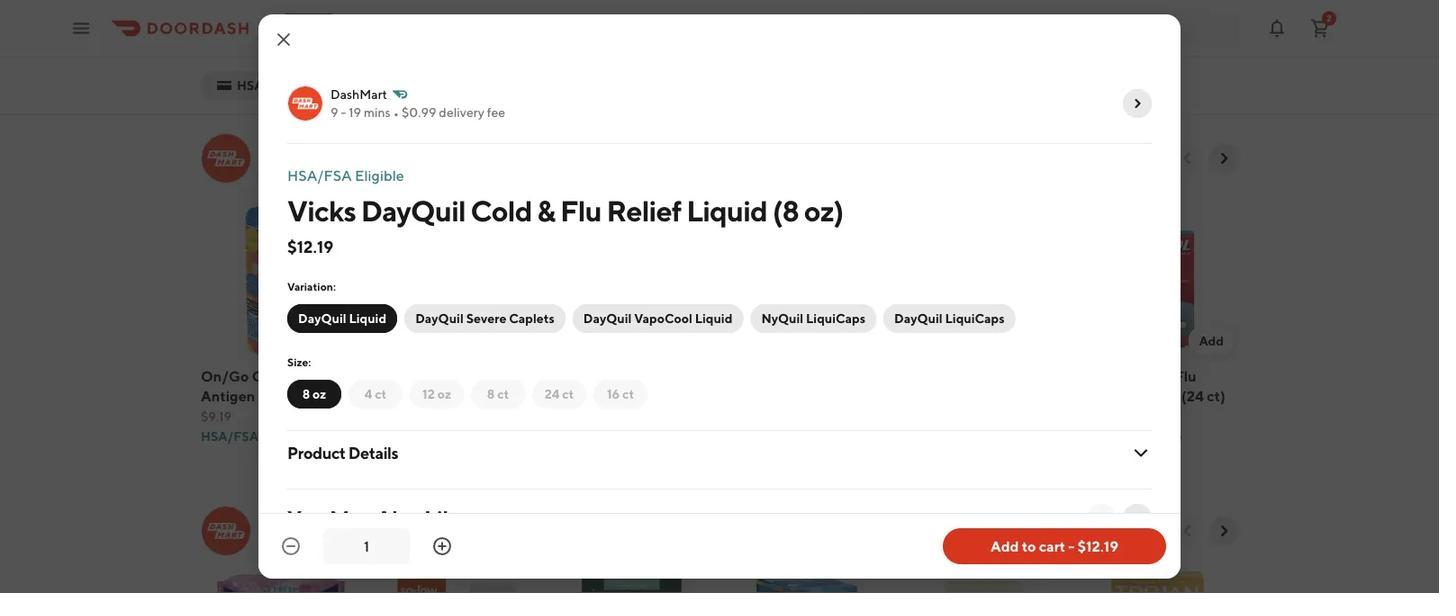 Task type: vqa. For each thing, say whether or not it's contained in the screenshot.
the middle $12.19
yes



Task type: locate. For each thing, give the bounding box(es) containing it.
2 vertical spatial $12.19
[[1078, 538, 1119, 555]]

2 • 15 min from the top
[[395, 537, 446, 555]]

1 items, open order cart image
[[1310, 18, 1332, 39]]

multi- inside theraflu nighttime severe honey lemon multi-symptom cold relief packets (6 ct)
[[552, 407, 594, 424]]

(6 down nighttime
[[651, 427, 665, 444]]

15 down essentials
[[404, 164, 419, 182]]

• for wellness
[[395, 537, 401, 555]]

home
[[258, 388, 299, 405]]

oz) inside dialog
[[804, 194, 844, 227]]

flu inside vicks dayquil cold & flu relief liquid (8 oz) $12.19 hsa/fsa eligible
[[376, 388, 398, 405]]

ct)
[[1198, 15, 1217, 32], [1207, 388, 1226, 405], [668, 427, 686, 444], [800, 467, 819, 484]]

oz down covid-
[[313, 387, 326, 402]]

$12.19
[[287, 237, 334, 256], [376, 409, 411, 424], [1078, 538, 1119, 555]]

from down in
[[266, 164, 300, 182]]

packets inside theraflu multi- symptom green tea and honey lemon flavors severe cold medicine powder packets (6 ct)
[[727, 467, 780, 484]]

2 vertical spatial flu
[[376, 388, 398, 405]]

0 horizontal spatial (6
[[651, 427, 665, 444]]

1 horizontal spatial vicks
[[376, 368, 413, 385]]

min down essentials
[[422, 164, 446, 182]]

0 vertical spatial symptom
[[727, 388, 791, 405]]

$9.19
[[201, 409, 232, 424]]

ct left 24 ct
[[497, 387, 509, 402]]

1 horizontal spatial oz)
[[804, 194, 844, 227]]

cold inside dialog
[[471, 194, 532, 227]]

to
[[1022, 538, 1036, 555]]

• down wellness on the left bottom of page
[[395, 537, 401, 555]]

min
[[422, 164, 446, 182], [422, 537, 446, 555]]

0 horizontal spatial flu
[[376, 388, 398, 405]]

0 horizontal spatial symptom
[[594, 407, 658, 424]]

hsa/fsa eligible up $0.99
[[376, 76, 481, 91]]

symptom down 16 ct
[[594, 407, 658, 424]]

packets down 16 ct "button"
[[594, 427, 648, 444]]

- right the cart on the bottom of the page
[[1069, 538, 1075, 555]]

(8 for vicks dayquil cold & flu relief liquid (8 oz)
[[773, 194, 799, 227]]

0 horizontal spatial liquicaps
[[806, 311, 866, 326]]

dashmart for wellness
[[303, 537, 368, 555]]

cold inside tylenol cold + flu severe caplets (24 ct)
[[1129, 368, 1162, 385]]

(8 inside vicks dayquil cold & flu relief liquid (8 oz) dialog
[[773, 194, 799, 227]]

honey down nighttime
[[601, 388, 645, 405]]

0 vertical spatial flu
[[560, 194, 602, 227]]

ct right 4
[[375, 387, 387, 402]]

flu for vicks dayquil cold & flu relief liquid (8 oz)
[[560, 194, 602, 227]]

1 horizontal spatial oz
[[438, 387, 451, 402]]

1 vertical spatial oz)
[[507, 388, 528, 405]]

vicks dayquil cold & flu relief liquid (8 oz) dialog
[[259, 14, 1181, 594]]

packets inside theraflu nighttime severe honey lemon multi-symptom cold relief packets (6 ct)
[[594, 427, 648, 444]]

(6 down powder
[[783, 467, 797, 484]]

dayquil liquid
[[298, 311, 387, 326]]

add left to
[[991, 538, 1019, 555]]

size:
[[287, 356, 311, 368]]

2 horizontal spatial flu
[[1175, 368, 1197, 385]]

15
[[404, 164, 419, 182], [404, 537, 419, 555]]

24 up $9.69 at left
[[545, 387, 560, 402]]

covid-
[[284, 368, 339, 385]]

relief inside dialog
[[607, 194, 682, 227]]

1 horizontal spatial 24
[[545, 387, 560, 402]]

ct up $9.69 at left
[[562, 387, 574, 402]]

from for in
[[266, 164, 300, 182]]

symptom inside theraflu nighttime severe honey lemon multi-symptom cold relief packets (6 ct)
[[594, 407, 658, 424]]

1 horizontal spatial honey
[[755, 407, 799, 424]]

2 next button of carousel image from the top
[[1215, 523, 1233, 541]]

0 horizontal spatial theraflu
[[552, 368, 608, 385]]

dashmart up mins
[[331, 87, 387, 102]]

cold inside vicks dayquil cold & flu relief liquid (8 oz) $12.19 hsa/fsa eligible
[[474, 368, 506, 385]]

0 vertical spatial 19
[[349, 105, 361, 120]]

ct) inside puffs ultra soft 2-ply facial tissues (48 ct)
[[1198, 15, 1217, 32]]

1 vertical spatial 15
[[404, 537, 419, 555]]

oz) inside vicks dayquil cold & flu relief liquid (8 oz) $12.19 hsa/fsa eligible
[[507, 388, 528, 405]]

0 horizontal spatial -
[[341, 105, 346, 120]]

theraflu inside theraflu nighttime severe honey lemon multi-symptom cold relief packets (6 ct)
[[552, 368, 608, 385]]

hsa/fsa down close image
[[237, 78, 295, 93]]

•
[[395, 164, 401, 182], [395, 537, 401, 555]]

vicks up 4 ct
[[376, 368, 413, 385]]

• 15 min down essentials
[[395, 164, 446, 182]]

19 inside 9 - 19 mins · $0.99 delivery fee
[[349, 105, 361, 120]]

(6
[[651, 427, 665, 444], [783, 467, 797, 484]]

packets
[[594, 427, 648, 444], [727, 467, 780, 484]]

ct) right (24
[[1207, 388, 1226, 405]]

• for stock
[[395, 164, 401, 182]]

0 vertical spatial caplets
[[509, 311, 555, 326]]

relief
[[201, 15, 241, 32], [607, 194, 682, 227], [401, 388, 441, 405], [552, 427, 592, 444]]

0 horizontal spatial vicks
[[287, 194, 356, 227]]

24 inside flonase 24 hour allergy relief spray $21.99
[[257, 0, 274, 12]]

1 liquicaps from the left
[[806, 311, 866, 326]]

1 vertical spatial • 15 min
[[395, 537, 446, 555]]

multi- up green
[[786, 368, 828, 385]]

1 8 from the left
[[302, 387, 310, 402]]

ct) down 'ply'
[[1198, 15, 1217, 32]]

flonase
[[201, 0, 254, 12]]

theraflu up 24 ct
[[552, 368, 608, 385]]

0 vertical spatial next button of carousel image
[[1215, 150, 1233, 168]]

• 15 min for intimate wellness
[[395, 537, 446, 555]]

1 vertical spatial hsa/fsa eligible
[[287, 167, 404, 184]]

0 vertical spatial (6
[[651, 427, 665, 444]]

multi-
[[786, 368, 828, 385], [552, 407, 594, 424]]

hsa/fsa button
[[201, 71, 305, 100]]

1 vertical spatial flu
[[1175, 368, 1197, 385]]

2 horizontal spatial $12.19
[[1078, 538, 1119, 555]]

eligible
[[437, 76, 481, 91], [355, 167, 404, 184], [261, 429, 306, 444], [437, 429, 481, 444], [1138, 429, 1183, 444]]

theraflu inside theraflu multi- symptom green tea and honey lemon flavors severe cold medicine powder packets (6 ct)
[[727, 368, 783, 385]]

1 horizontal spatial (6
[[783, 467, 797, 484]]

eligible inside vicks dayquil cold & flu relief liquid (8 oz) dialog
[[355, 167, 404, 184]]

1 horizontal spatial liquicaps
[[946, 311, 1005, 326]]

0 vertical spatial • 15 min
[[395, 164, 446, 182]]

19
[[349, 105, 361, 120], [339, 368, 354, 385]]

packets down medicine
[[727, 467, 780, 484]]

0 horizontal spatial caplets
[[509, 311, 555, 326]]

add for on/go one covid-19 antigen home test
[[323, 334, 347, 348]]

2 min from the top
[[422, 537, 446, 555]]

on/go one covid-19 antigen home test $9.19 hsa/fsa eligible
[[201, 368, 354, 444]]

caplets down +
[[1127, 388, 1179, 405]]

0 horizontal spatial 24
[[257, 0, 274, 12]]

1 vertical spatial lemon
[[802, 407, 849, 424]]

dayquil vapocool liquid button
[[573, 305, 744, 333]]

0 horizontal spatial honey
[[601, 388, 645, 405]]

0 vertical spatial oz)
[[804, 194, 844, 227]]

oz
[[313, 387, 326, 402], [438, 387, 451, 402]]

product details
[[287, 443, 398, 463]]

ct) inside tylenol cold + flu severe caplets (24 ct)
[[1207, 388, 1226, 405]]

theraflu
[[552, 368, 608, 385], [727, 368, 783, 385]]

15 down wellness on the left bottom of page
[[404, 537, 419, 555]]

theraflu nighttime severe honey lemon multi-symptom cold relief packets (6 ct) image
[[552, 198, 713, 359]]

0 horizontal spatial oz
[[313, 387, 326, 402]]

honey up flavors
[[755, 407, 799, 424]]

1 horizontal spatial symptom
[[727, 388, 791, 405]]

cart
[[1039, 538, 1066, 555]]

flu inside dialog
[[560, 194, 602, 227]]

lemon down nighttime
[[648, 388, 694, 405]]

relief inside flonase 24 hour allergy relief spray $21.99
[[201, 15, 241, 32]]

8 right 12 oz button
[[487, 387, 495, 402]]

open menu image
[[70, 18, 92, 39]]

0 vertical spatial from
[[266, 164, 300, 182]]

-
[[341, 105, 346, 120], [1069, 538, 1075, 555]]

1 vertical spatial 19
[[339, 368, 354, 385]]

flu
[[560, 194, 602, 227], [1175, 368, 1197, 385], [376, 388, 398, 405]]

add button
[[312, 327, 358, 356], [312, 327, 358, 356], [487, 327, 534, 356], [487, 327, 534, 356], [838, 327, 884, 356], [838, 327, 884, 356], [1189, 327, 1235, 356], [1189, 327, 1235, 356]]

ct
[[375, 387, 387, 402], [497, 387, 509, 402], [562, 387, 574, 402], [623, 387, 634, 402]]

4 ct from the left
[[623, 387, 634, 402]]

ct right 16 at the bottom of the page
[[623, 387, 634, 402]]

2 • from the top
[[395, 537, 401, 555]]

caplets
[[509, 311, 555, 326], [1127, 388, 1179, 405]]

1 from from the top
[[266, 164, 300, 182]]

0 horizontal spatial (8
[[490, 388, 504, 405]]

0 vertical spatial 24
[[257, 0, 274, 12]]

liquid
[[687, 194, 768, 227], [349, 311, 387, 326], [695, 311, 733, 326], [444, 388, 487, 405]]

from
[[266, 164, 300, 182], [266, 537, 300, 555]]

cold inside theraflu nighttime severe honey lemon multi-symptom cold relief packets (6 ct)
[[661, 407, 693, 424]]

0 vertical spatial lemon
[[648, 388, 694, 405]]

dayquil severe caplets button
[[405, 305, 566, 333]]

ct) inside theraflu multi- symptom green tea and honey lemon flavors severe cold medicine powder packets (6 ct)
[[800, 467, 819, 484]]

0 vertical spatial •
[[395, 164, 401, 182]]

1 horizontal spatial $12.19
[[376, 409, 411, 424]]

1 horizontal spatial flu
[[560, 194, 602, 227]]

ct inside 16 ct "button"
[[623, 387, 634, 402]]

2 from from the top
[[266, 537, 300, 555]]

1 vertical spatial •
[[395, 537, 401, 555]]

liquicaps for nyquil liquicaps
[[806, 311, 866, 326]]

symptom up and
[[727, 388, 791, 405]]

1 ct from the left
[[375, 387, 387, 402]]

ct) down nighttime
[[668, 427, 686, 444]]

dashmart down stock
[[303, 164, 368, 182]]

0 vertical spatial $12.19
[[287, 237, 334, 256]]

hsa/fsa up '·'
[[376, 76, 434, 91]]

vicks inside vicks dayquil cold & flu relief liquid (8 oz) dialog
[[287, 194, 356, 227]]

hsa/fsa down $9.19
[[201, 429, 259, 444]]

all
[[1133, 524, 1149, 539]]

on/go one covid-19 antigen home test image
[[201, 198, 362, 359]]

eligible down home
[[261, 429, 306, 444]]

1 horizontal spatial multi-
[[786, 368, 828, 385]]

flu inside tylenol cold + flu severe caplets (24 ct)
[[1175, 368, 1197, 385]]

1 vertical spatial min
[[422, 537, 446, 555]]

2 button
[[1303, 10, 1339, 46]]

ct for 8 ct
[[497, 387, 509, 402]]

$12.19 inside the add to cart - $12.19 "button"
[[1078, 538, 1119, 555]]

1 • from the top
[[395, 164, 401, 182]]

hsa/fsa down stock
[[287, 167, 352, 184]]

2 8 from the left
[[487, 387, 495, 402]]

1 min from the top
[[422, 164, 446, 182]]

2 theraflu from the left
[[727, 368, 783, 385]]

vicks for vicks dayquil cold & flu relief liquid (8 oz)
[[287, 194, 356, 227]]

1 vertical spatial (8
[[490, 388, 504, 405]]

• 15 min down wellness on the left bottom of page
[[395, 537, 446, 555]]

16 ct button
[[594, 380, 648, 409]]

decrease quantity by 1 image
[[280, 536, 302, 558]]

• down essentials
[[395, 164, 401, 182]]

liquid inside button
[[695, 311, 733, 326]]

relief inside theraflu nighttime severe honey lemon multi-symptom cold relief packets (6 ct)
[[552, 427, 592, 444]]

add for tylenol cold + flu severe caplets (24 ct)
[[1200, 334, 1224, 348]]

24 inside button
[[545, 387, 560, 402]]

2 15 from the top
[[404, 537, 419, 555]]

vicks for vicks dayquil cold & flu relief liquid (8 oz) $12.19 hsa/fsa eligible
[[376, 368, 413, 385]]

min down like on the left
[[422, 537, 446, 555]]

1 theraflu from the left
[[552, 368, 608, 385]]

1 horizontal spatial 8
[[487, 387, 495, 402]]

hsa/fsa eligible inside vicks dayquil cold & flu relief liquid (8 oz) dialog
[[287, 167, 404, 184]]

0 vertical spatial &
[[537, 194, 555, 227]]

add
[[323, 334, 347, 348], [498, 334, 523, 348], [849, 334, 874, 348], [1200, 334, 1224, 348], [991, 538, 1019, 555]]

increase quantity by 1 image
[[432, 536, 453, 558]]

0 vertical spatial 15
[[404, 164, 419, 182]]

add down dayquil severe caplets button
[[498, 334, 523, 348]]

dashmart down 'may'
[[303, 537, 368, 555]]

add up (24
[[1200, 334, 1224, 348]]

+
[[1165, 368, 1172, 385]]

product
[[287, 443, 346, 463]]

1 horizontal spatial theraflu
[[727, 368, 783, 385]]

1 vertical spatial vicks
[[376, 368, 413, 385]]

1 vertical spatial 24
[[545, 387, 560, 402]]

hsa/fsa down "12"
[[376, 429, 434, 444]]

(8
[[773, 194, 799, 227], [490, 388, 504, 405]]

severe inside dayquil severe caplets button
[[466, 311, 507, 326]]

eligible down 12 oz button
[[437, 429, 481, 444]]

vicks down stock
[[287, 194, 356, 227]]

liquicaps
[[806, 311, 866, 326], [946, 311, 1005, 326]]

oz right "12"
[[438, 387, 451, 402]]

intimate
[[266, 509, 350, 534]]

dayquil liquicaps button
[[884, 305, 1016, 333]]

0 horizontal spatial oz)
[[507, 388, 528, 405]]

2 oz from the left
[[438, 387, 451, 402]]

1 vertical spatial from dashmart
[[266, 537, 368, 555]]

severe down tylenol
[[1078, 388, 1124, 405]]

0 vertical spatial honey
[[601, 388, 645, 405]]

dashmart
[[331, 87, 387, 102], [303, 164, 368, 182], [303, 537, 368, 555]]

2 vertical spatial dashmart
[[303, 537, 368, 555]]

2 liquicaps from the left
[[946, 311, 1005, 326]]

hsa/fsa
[[376, 76, 434, 91], [237, 78, 295, 93], [287, 167, 352, 184], [201, 429, 259, 444], [376, 429, 434, 444], [1078, 429, 1135, 444]]

severe up powder
[[779, 427, 825, 444]]

1 horizontal spatial lemon
[[802, 407, 849, 424]]

ct inside 4 ct button
[[375, 387, 387, 402]]

1 vertical spatial caplets
[[1127, 388, 1179, 405]]

variation:
[[287, 280, 336, 293]]

- inside 9 - 19 mins · $0.99 delivery fee
[[341, 105, 346, 120]]

1 vertical spatial honey
[[755, 407, 799, 424]]

2 from dashmart from the top
[[266, 537, 368, 555]]

severe inside theraflu nighttime severe honey lemon multi-symptom cold relief packets (6 ct)
[[552, 388, 598, 405]]

previous button of carousel image
[[1179, 150, 1197, 168], [1093, 510, 1111, 528], [1179, 523, 1197, 541]]

3 ct from the left
[[562, 387, 574, 402]]

0 vertical spatial vicks
[[287, 194, 356, 227]]

0 vertical spatial multi-
[[786, 368, 828, 385]]

0 vertical spatial -
[[341, 105, 346, 120]]

1 vertical spatial packets
[[727, 467, 780, 484]]

ct inside 24 ct button
[[562, 387, 574, 402]]

tissues
[[1120, 15, 1169, 32]]

see all link
[[1097, 517, 1160, 546]]

like
[[424, 506, 467, 532]]

1 oz from the left
[[313, 387, 326, 402]]

0 horizontal spatial 8
[[302, 387, 310, 402]]

hsa/fsa eligible down in stock essentials
[[287, 167, 404, 184]]

multi- inside theraflu multi- symptom green tea and honey lemon flavors severe cold medicine powder packets (6 ct)
[[786, 368, 828, 385]]

0 vertical spatial dashmart
[[331, 87, 387, 102]]

0 horizontal spatial &
[[509, 368, 518, 385]]

lemon
[[648, 388, 694, 405], [802, 407, 849, 424]]

24 ct
[[545, 387, 574, 402]]

from dashmart down intimate
[[266, 537, 368, 555]]

$9.69
[[552, 429, 585, 444]]

1 vertical spatial from
[[266, 537, 300, 555]]

1 vertical spatial dashmart
[[303, 164, 368, 182]]

24 up spray
[[257, 0, 274, 12]]

next button of carousel image
[[1215, 150, 1233, 168], [1215, 523, 1233, 541]]

also
[[376, 506, 420, 532]]

delivery
[[439, 105, 485, 120]]

• 15 min
[[395, 164, 446, 182], [395, 537, 446, 555]]

eligible down tylenol cold + flu severe caplets (24 ct)
[[1138, 429, 1183, 444]]

1 • 15 min from the top
[[395, 164, 446, 182]]

0 horizontal spatial $12.19
[[287, 237, 334, 256]]

1 vertical spatial multi-
[[552, 407, 594, 424]]

(8 inside vicks dayquil cold & flu relief liquid (8 oz) $12.19 hsa/fsa eligible
[[490, 388, 504, 405]]

honey
[[601, 388, 645, 405], [755, 407, 799, 424]]

1 vertical spatial (6
[[783, 467, 797, 484]]

4
[[365, 387, 372, 402]]

0 vertical spatial (8
[[773, 194, 799, 227]]

0 horizontal spatial lemon
[[648, 388, 694, 405]]

vapocool
[[635, 311, 693, 326]]

0 vertical spatial packets
[[594, 427, 648, 444]]

eligible down essentials
[[355, 167, 404, 184]]

1 horizontal spatial (8
[[773, 194, 799, 227]]

next button of carousel image
[[1129, 510, 1147, 528]]

severe up 8 ct
[[466, 311, 507, 326]]

9
[[331, 105, 338, 120]]

1 from dashmart from the top
[[266, 164, 368, 182]]

0 vertical spatial min
[[422, 164, 446, 182]]

honey inside theraflu multi- symptom green tea and honey lemon flavors severe cold medicine powder packets (6 ct)
[[755, 407, 799, 424]]

caplets up 24 ct
[[509, 311, 555, 326]]

1 vertical spatial symptom
[[594, 407, 658, 424]]

dashmart for stock
[[303, 164, 368, 182]]

vicks inside vicks dayquil cold & flu relief liquid (8 oz) $12.19 hsa/fsa eligible
[[376, 368, 413, 385]]

$3.59
[[902, 429, 935, 444]]

0 horizontal spatial packets
[[594, 427, 648, 444]]

·
[[394, 101, 398, 124]]

intimate wellness
[[266, 509, 445, 534]]

& inside dialog
[[537, 194, 555, 227]]

severe inside tylenol cold + flu severe caplets (24 ct)
[[1078, 388, 1124, 405]]

ct for 16 ct
[[623, 387, 634, 402]]

hsa/fsa eligible down tylenol cold + flu severe caplets (24 ct)
[[1078, 429, 1183, 444]]

1 vertical spatial next button of carousel image
[[1215, 523, 1233, 541]]

0 horizontal spatial multi-
[[552, 407, 594, 424]]

1 horizontal spatial caplets
[[1127, 388, 1179, 405]]

& for vicks dayquil cold & flu relief liquid (8 oz)
[[537, 194, 555, 227]]

& inside vicks dayquil cold & flu relief liquid (8 oz) $12.19 hsa/fsa eligible
[[509, 368, 518, 385]]

- right '9'
[[341, 105, 346, 120]]

from for intimate
[[266, 537, 300, 555]]

dayquil
[[361, 194, 466, 227], [298, 311, 347, 326], [415, 311, 464, 326], [584, 311, 632, 326], [895, 311, 943, 326], [416, 368, 471, 385]]

1 horizontal spatial packets
[[727, 467, 780, 484]]

hsa/fsa inside vicks dayquil cold & flu relief liquid (8 oz) dialog
[[287, 167, 352, 184]]

1 vertical spatial -
[[1069, 538, 1075, 555]]

ct inside 8 ct button
[[497, 387, 509, 402]]

from down intimate
[[266, 537, 300, 555]]

1 15 from the top
[[404, 164, 419, 182]]

0 vertical spatial from dashmart
[[266, 164, 368, 182]]

ct) inside theraflu nighttime severe honey lemon multi-symptom cold relief packets (6 ct)
[[668, 427, 686, 444]]

multi- up $9.69 at left
[[552, 407, 594, 424]]

1 horizontal spatial -
[[1069, 538, 1075, 555]]

severe left 16 at the bottom of the page
[[552, 388, 598, 405]]

ct) down powder
[[800, 467, 819, 484]]

from dashmart down stock
[[266, 164, 368, 182]]

2 ct from the left
[[497, 387, 509, 402]]

& for vicks dayquil cold & flu relief liquid (8 oz) $12.19 hsa/fsa eligible
[[509, 368, 518, 385]]

theraflu up and
[[727, 368, 783, 385]]

1 vertical spatial &
[[509, 368, 518, 385]]

1 vertical spatial $12.19
[[376, 409, 411, 424]]

8 down covid-
[[302, 387, 310, 402]]

lemon down green
[[802, 407, 849, 424]]

add down dayquil liquid button
[[323, 334, 347, 348]]

12 oz
[[423, 387, 451, 402]]

1 horizontal spatial &
[[537, 194, 555, 227]]



Task type: describe. For each thing, give the bounding box(es) containing it.
12
[[423, 387, 435, 402]]

eligible up delivery
[[437, 76, 481, 91]]

nyquil
[[762, 311, 804, 326]]

close image
[[273, 29, 295, 50]]

ply
[[1199, 0, 1220, 12]]

8 for 8 ct
[[487, 387, 495, 402]]

over
[[323, 78, 353, 93]]

essentials
[[350, 136, 450, 161]]

details
[[349, 443, 398, 463]]

(6 inside theraflu nighttime severe honey lemon multi-symptom cold relief packets (6 ct)
[[651, 427, 665, 444]]

puffs ultra soft 2-ply facial tissues (48 ct)
[[1078, 0, 1220, 32]]

dayquil vapocool liquid
[[584, 311, 733, 326]]

flonase 24 hour allergy relief spray $21.99
[[201, 0, 362, 51]]

in
[[266, 136, 285, 161]]

add to cart - $12.19 button
[[943, 529, 1167, 565]]

eligible inside on/go one covid-19 antigen home test $9.19 hsa/fsa eligible
[[261, 429, 306, 444]]

1 text field
[[334, 537, 399, 557]]

add to cart - $12.19
[[991, 538, 1119, 555]]

tylenol cold + flu severe caplets (24 ct) image
[[1078, 198, 1239, 359]]

puffs
[[1078, 0, 1113, 12]]

8 ct button
[[471, 380, 525, 409]]

(6 inside theraflu multi- symptom green tea and honey lemon flavors severe cold medicine powder packets (6 ct)
[[783, 467, 797, 484]]

flu for vicks dayquil cold & flu relief liquid (8 oz) $12.19 hsa/fsa eligible
[[376, 388, 398, 405]]

you
[[287, 506, 325, 532]]

medicine
[[727, 447, 790, 464]]

and
[[727, 407, 752, 424]]

tylenol
[[1078, 368, 1126, 385]]

relief inside vicks dayquil cold & flu relief liquid (8 oz) $12.19 hsa/fsa eligible
[[401, 388, 441, 405]]

vicks dayquil cold & flu relief liquid (8 oz) $12.19 hsa/fsa eligible
[[376, 368, 528, 444]]

delivery button
[[274, 14, 344, 43]]

hsa/fsa down tylenol
[[1078, 429, 1135, 444]]

$0.99
[[402, 105, 437, 120]]

min for intimate wellness
[[422, 537, 446, 555]]

• 15 min for in stock essentials
[[395, 164, 446, 182]]

min for in stock essentials
[[422, 164, 446, 182]]

one
[[252, 368, 281, 385]]

add inside "button"
[[991, 538, 1019, 555]]

16
[[607, 387, 620, 402]]

halls relief honey lemon cough drops (30 ct) image
[[902, 198, 1063, 359]]

spray
[[244, 15, 282, 32]]

fee
[[487, 105, 506, 120]]

stock
[[290, 136, 346, 161]]

theraflu multi-symptom green tea and honey lemon flavors severe cold medicine powder packets (6 ct) image
[[727, 198, 888, 359]]

notification bell image
[[1267, 18, 1288, 39]]

liquid inside vicks dayquil cold & flu relief liquid (8 oz) $12.19 hsa/fsa eligible
[[444, 388, 487, 405]]

symptom inside theraflu multi- symptom green tea and honey lemon flavors severe cold medicine powder packets (6 ct)
[[727, 388, 791, 405]]

over 4.5
[[323, 78, 374, 93]]

4.5
[[355, 78, 374, 93]]

dayquil inside vicks dayquil cold & flu relief liquid (8 oz) $12.19 hsa/fsa eligible
[[416, 368, 471, 385]]

15 for intimate wellness
[[404, 537, 419, 555]]

4 ct button
[[349, 380, 403, 409]]

(8 for vicks dayquil cold & flu relief liquid (8 oz) $12.19 hsa/fsa eligible
[[490, 388, 504, 405]]

liquid inside button
[[349, 311, 387, 326]]

8 oz
[[302, 387, 326, 402]]

dayquil for dayquil liquicaps
[[895, 311, 943, 326]]

vicks dayquil cold & flu relief liquid (8 oz) image
[[376, 198, 537, 359]]

4 ct
[[365, 387, 387, 402]]

2 vertical spatial hsa/fsa eligible
[[1078, 429, 1183, 444]]

12 oz button
[[410, 380, 464, 409]]

vicks dayquil cold & flu relief liquid (8 oz)
[[287, 194, 844, 227]]

delivery
[[285, 21, 333, 36]]

caplets inside button
[[509, 311, 555, 326]]

$10.19
[[727, 429, 764, 444]]

24 ct button
[[532, 380, 587, 409]]

from dashmart for intimate
[[266, 537, 368, 555]]

theraflu multi- symptom green tea and honey lemon flavors severe cold medicine powder packets (6 ct)
[[727, 368, 863, 484]]

dayquil liquid button
[[287, 305, 397, 333]]

hsa/fsa inside button
[[237, 78, 295, 93]]

ultra
[[1116, 0, 1150, 12]]

dashmart inside vicks dayquil cold & flu relief liquid (8 oz) dialog
[[331, 87, 387, 102]]

theraflu for severe
[[552, 368, 608, 385]]

(48
[[1172, 15, 1195, 32]]

8 ct
[[487, 387, 509, 402]]

see all
[[1108, 524, 1149, 539]]

lemon inside theraflu nighttime severe honey lemon multi-symptom cold relief packets (6 ct)
[[648, 388, 694, 405]]

8 for 8 oz
[[302, 387, 310, 402]]

powder
[[793, 447, 844, 464]]

from dashmart for in
[[266, 164, 368, 182]]

eligible inside vicks dayquil cold & flu relief liquid (8 oz) $12.19 hsa/fsa eligible
[[437, 429, 481, 444]]

ct for 24 ct
[[562, 387, 574, 402]]

green
[[794, 388, 836, 405]]

on/go
[[201, 368, 249, 385]]

go to store page image
[[1131, 96, 1145, 111]]

oz) for vicks dayquil cold & flu relief liquid (8 oz)
[[804, 194, 844, 227]]

product details button
[[287, 432, 1152, 475]]

tylenol cold + flu severe caplets (24 ct)
[[1078, 368, 1226, 405]]

1 next button of carousel image from the top
[[1215, 150, 1233, 168]]

dayquil for dayquil vapocool liquid
[[584, 311, 632, 326]]

honey inside theraflu nighttime severe honey lemon multi-symptom cold relief packets (6 ct)
[[601, 388, 645, 405]]

dayquil liquicaps
[[895, 311, 1005, 326]]

hsa/fsa inside vicks dayquil cold & flu relief liquid (8 oz) $12.19 hsa/fsa eligible
[[376, 429, 434, 444]]

may
[[330, 506, 372, 532]]

dashmart image
[[287, 86, 323, 122]]

19 inside on/go one covid-19 antigen home test $9.19 hsa/fsa eligible
[[339, 368, 354, 385]]

allergy
[[313, 0, 362, 12]]

dayquil for dayquil severe caplets
[[415, 311, 464, 326]]

15 for in stock essentials
[[404, 164, 419, 182]]

oz for 12 oz
[[438, 387, 451, 402]]

hsa/fsa inside on/go one covid-19 antigen home test $9.19 hsa/fsa eligible
[[201, 429, 259, 444]]

test
[[302, 388, 330, 405]]

dayquil severe caplets
[[415, 311, 555, 326]]

2-
[[1185, 0, 1199, 12]]

over 4.5 button
[[313, 71, 425, 100]]

you may also like
[[287, 506, 467, 532]]

flavors
[[727, 427, 776, 444]]

theraflu for symptom
[[727, 368, 783, 385]]

cold inside theraflu multi- symptom green tea and honey lemon flavors severe cold medicine powder packets (6 ct)
[[828, 427, 860, 444]]

see
[[1108, 524, 1130, 539]]

$21.99
[[201, 36, 239, 51]]

- inside "button"
[[1069, 538, 1075, 555]]

tea
[[839, 388, 863, 405]]

lemon inside theraflu multi- symptom green tea and honey lemon flavors severe cold medicine powder packets (6 ct)
[[802, 407, 849, 424]]

add for vicks dayquil cold & flu relief liquid (8 oz)
[[498, 334, 523, 348]]

mins
[[364, 105, 391, 120]]

hour
[[277, 0, 311, 12]]

antigen
[[201, 388, 255, 405]]

wellness
[[355, 509, 445, 534]]

nyquil liquicaps
[[762, 311, 866, 326]]

severe inside theraflu multi- symptom green tea and honey lemon flavors severe cold medicine powder packets (6 ct)
[[779, 427, 825, 444]]

nighttime
[[611, 368, 680, 385]]

oz for 8 oz
[[313, 387, 326, 402]]

8 oz button
[[287, 380, 341, 409]]

in stock essentials
[[266, 136, 450, 161]]

add down the nyquil liquicaps button
[[849, 334, 874, 348]]

nyquil liquicaps button
[[751, 305, 877, 333]]

caplets inside tylenol cold + flu severe caplets (24 ct)
[[1127, 388, 1179, 405]]

oz) for vicks dayquil cold & flu relief liquid (8 oz) $12.19 hsa/fsa eligible
[[507, 388, 528, 405]]

0 vertical spatial hsa/fsa eligible
[[376, 76, 481, 91]]

9 - 19 mins · $0.99 delivery fee
[[331, 101, 506, 124]]

16 ct
[[607, 387, 634, 402]]

$12.19 inside vicks dayquil cold & flu relief liquid (8 oz) $12.19 hsa/fsa eligible
[[376, 409, 411, 424]]

(24
[[1182, 388, 1204, 405]]

liquicaps for dayquil liquicaps
[[946, 311, 1005, 326]]

theraflu nighttime severe honey lemon multi-symptom cold relief packets (6 ct)
[[552, 368, 694, 444]]

ct for 4 ct
[[375, 387, 387, 402]]

dayquil for dayquil liquid
[[298, 311, 347, 326]]



